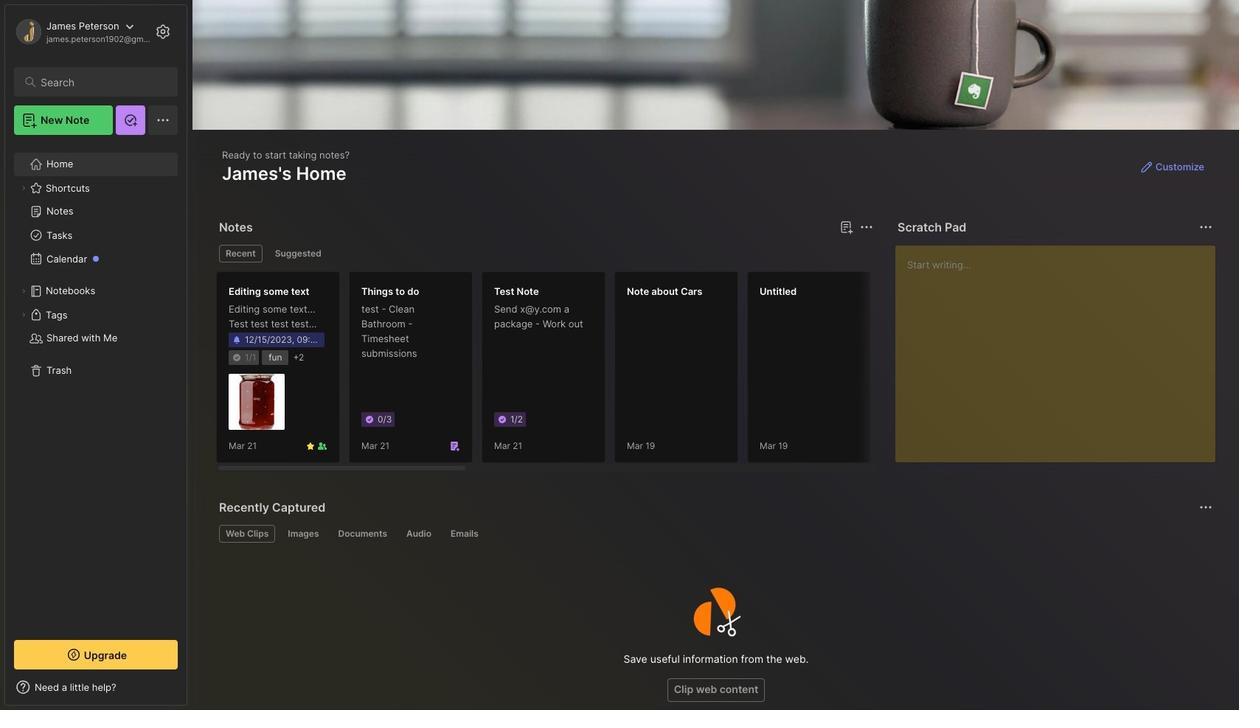 Task type: vqa. For each thing, say whether or not it's contained in the screenshot.
Note Editor TEXT FIELD
no



Task type: locate. For each thing, give the bounding box(es) containing it.
More actions field
[[857, 217, 877, 238], [1196, 217, 1217, 238], [1196, 497, 1217, 518]]

Account field
[[14, 17, 151, 46]]

0 horizontal spatial more actions image
[[858, 218, 876, 236]]

tab list
[[219, 245, 872, 263], [219, 525, 1211, 543]]

None search field
[[41, 73, 165, 91]]

main element
[[0, 0, 192, 711]]

expand notebooks image
[[19, 287, 28, 296]]

0 vertical spatial tab list
[[219, 245, 872, 263]]

1 horizontal spatial more actions image
[[1198, 218, 1215, 236]]

thumbnail image
[[229, 374, 285, 430]]

tree inside main element
[[5, 144, 187, 627]]

settings image
[[154, 23, 172, 41]]

1 vertical spatial tab list
[[219, 525, 1211, 543]]

none search field inside main element
[[41, 73, 165, 91]]

row group
[[216, 272, 1240, 472]]

tree
[[5, 144, 187, 627]]

more actions image
[[1198, 499, 1215, 517]]

Start writing… text field
[[908, 246, 1215, 451]]

more actions image
[[858, 218, 876, 236], [1198, 218, 1215, 236]]

tab
[[219, 245, 263, 263], [268, 245, 328, 263], [219, 525, 276, 543], [281, 525, 326, 543], [332, 525, 394, 543], [400, 525, 438, 543], [444, 525, 485, 543]]



Task type: describe. For each thing, give the bounding box(es) containing it.
expand tags image
[[19, 311, 28, 320]]

2 more actions image from the left
[[1198, 218, 1215, 236]]

Search text field
[[41, 75, 165, 89]]

1 more actions image from the left
[[858, 218, 876, 236]]

1 tab list from the top
[[219, 245, 872, 263]]

click to collapse image
[[186, 683, 197, 701]]

WHAT'S NEW field
[[5, 676, 187, 700]]

2 tab list from the top
[[219, 525, 1211, 543]]



